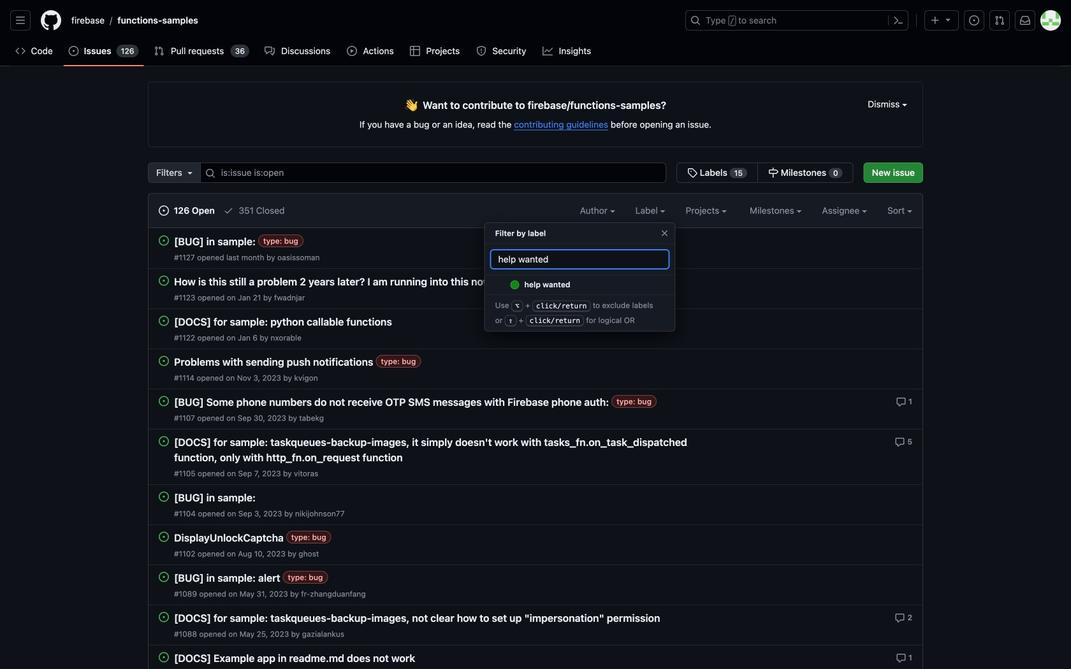 Task type: describe. For each thing, give the bounding box(es) containing it.
issue element
[[677, 163, 854, 183]]

3 open issue element from the top
[[159, 316, 169, 326]]

7 open issue element from the top
[[159, 492, 169, 502]]

Filter labels text field
[[490, 249, 670, 270]]

issue opened image for git pull request icon
[[969, 15, 980, 26]]

5 open issue element from the top
[[159, 396, 169, 407]]

Issues search field
[[200, 163, 666, 183]]

command palette image
[[894, 15, 904, 26]]

6 open issue element from the top
[[159, 436, 169, 447]]

5 open issue image from the top
[[159, 653, 169, 663]]

2 open issue image from the top
[[159, 437, 169, 447]]

4 open issue element from the top
[[159, 356, 169, 366]]

assignees image
[[862, 210, 867, 213]]

0 vertical spatial comment image
[[895, 613, 905, 624]]

search image
[[205, 168, 215, 179]]

git pull request image
[[995, 15, 1005, 26]]

homepage image
[[41, 10, 61, 31]]

0 horizontal spatial triangle down image
[[185, 168, 195, 178]]

shield image
[[476, 46, 486, 56]]

issue opened image for git pull request image
[[69, 46, 79, 56]]

issue opened image
[[159, 206, 169, 216]]

comment discussion image
[[265, 46, 275, 56]]

2 open issue image from the top
[[159, 316, 169, 326]]

Search all issues text field
[[200, 163, 666, 183]]



Task type: vqa. For each thing, say whether or not it's contained in the screenshot.
comment image associated with 4th Open issue icon from the bottom
yes



Task type: locate. For each thing, give the bounding box(es) containing it.
notifications image
[[1020, 15, 1031, 26]]

5 open issue image from the top
[[159, 492, 169, 502]]

open issue element
[[159, 235, 169, 246], [159, 276, 169, 286], [159, 316, 169, 326], [159, 356, 169, 366], [159, 396, 169, 407], [159, 436, 169, 447], [159, 492, 169, 502], [159, 532, 169, 542], [159, 572, 169, 583], [159, 612, 169, 623], [159, 652, 169, 663]]

1 open issue element from the top
[[159, 235, 169, 246]]

1 horizontal spatial triangle down image
[[943, 14, 953, 25]]

None search field
[[148, 163, 854, 183]]

check image
[[224, 206, 234, 216]]

4 open issue image from the top
[[159, 396, 169, 407]]

comment image
[[896, 397, 906, 407], [895, 437, 905, 448]]

10 open issue element from the top
[[159, 612, 169, 623]]

issue opened image left git pull request icon
[[969, 15, 980, 26]]

2 open issue element from the top
[[159, 276, 169, 286]]

graph image
[[543, 46, 553, 56]]

label image
[[660, 210, 666, 213]]

0 vertical spatial issue opened image
[[969, 15, 980, 26]]

1 horizontal spatial issue opened image
[[969, 15, 980, 26]]

triangle down image
[[943, 14, 953, 25], [185, 168, 195, 178]]

plus image
[[931, 15, 941, 26]]

git pull request image
[[154, 46, 164, 56]]

0 horizontal spatial issue opened image
[[69, 46, 79, 56]]

0 vertical spatial triangle down image
[[943, 14, 953, 25]]

play image
[[347, 46, 357, 56]]

0 vertical spatial comment image
[[896, 397, 906, 407]]

6 open issue image from the top
[[159, 613, 169, 623]]

1 vertical spatial triangle down image
[[185, 168, 195, 178]]

1 open issue image from the top
[[159, 276, 169, 286]]

issue opened image right the code image
[[69, 46, 79, 56]]

11 open issue element from the top
[[159, 652, 169, 663]]

3 open issue image from the top
[[159, 356, 169, 366]]

1 open issue image from the top
[[159, 236, 169, 246]]

1 vertical spatial issue opened image
[[69, 46, 79, 56]]

9 open issue element from the top
[[159, 572, 169, 583]]

list
[[66, 10, 678, 31]]

table image
[[410, 46, 420, 56]]

open issue image
[[159, 276, 169, 286], [159, 437, 169, 447], [159, 532, 169, 542], [159, 572, 169, 583], [159, 653, 169, 663]]

triangle down image left the search image
[[185, 168, 195, 178]]

issue opened image
[[969, 15, 980, 26], [69, 46, 79, 56]]

4 open issue image from the top
[[159, 572, 169, 583]]

triangle down image right plus 'icon'
[[943, 14, 953, 25]]

8 open issue element from the top
[[159, 532, 169, 542]]

1 vertical spatial comment image
[[895, 437, 905, 448]]

milestone image
[[769, 168, 779, 178]]

code image
[[15, 46, 26, 56]]

close menu image
[[660, 228, 670, 239]]

author image
[[610, 210, 615, 213]]

1 vertical spatial comment image
[[896, 654, 906, 664]]

3 open issue image from the top
[[159, 532, 169, 542]]

comment image
[[895, 613, 905, 624], [896, 654, 906, 664]]

tag image
[[688, 168, 698, 178]]

open issue image
[[159, 236, 169, 246], [159, 316, 169, 326], [159, 356, 169, 366], [159, 396, 169, 407], [159, 492, 169, 502], [159, 613, 169, 623]]



